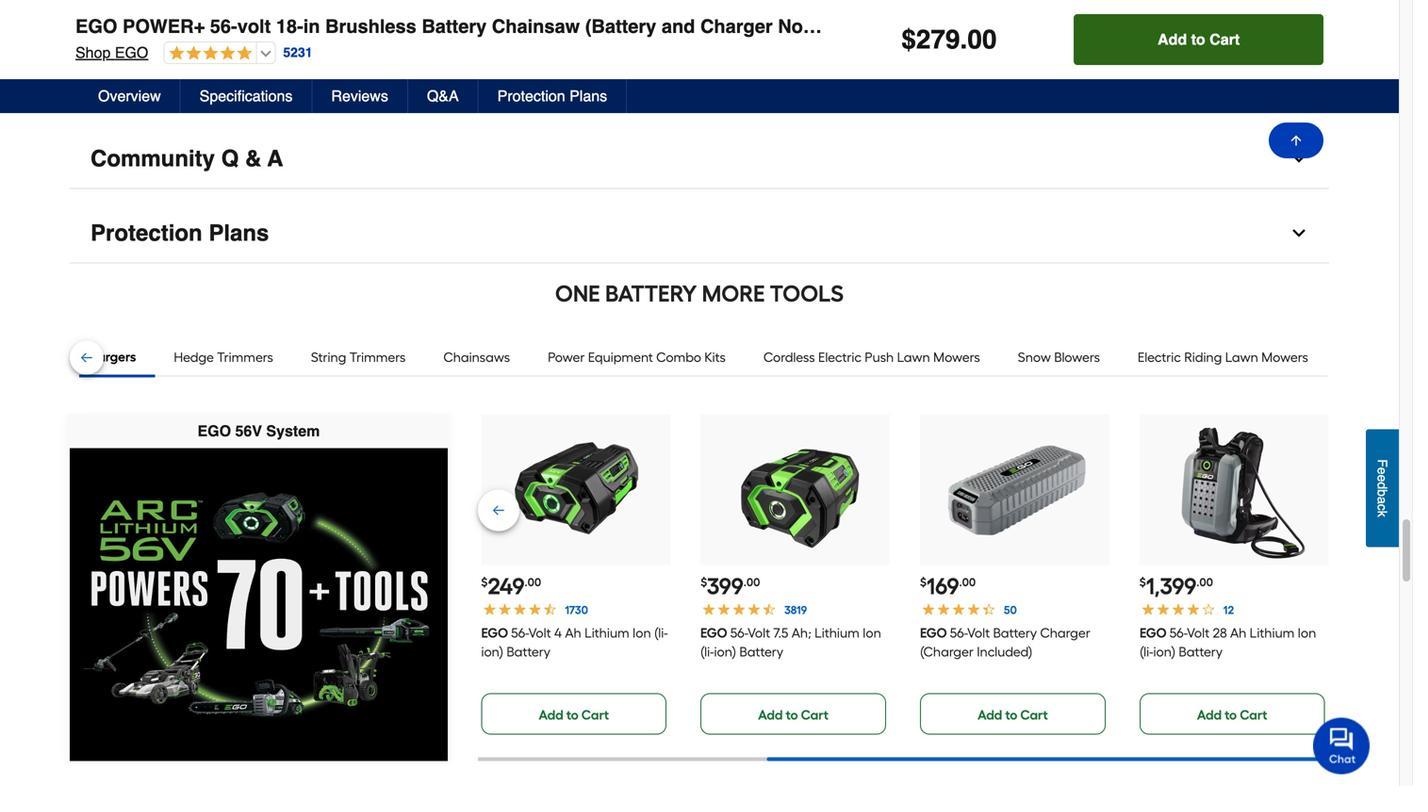 Task type: locate. For each thing, give the bounding box(es) containing it.
trimmers right string
[[350, 349, 406, 365]]

$
[[902, 25, 917, 55], [481, 576, 488, 589], [701, 576, 708, 589], [921, 576, 927, 589], [1140, 576, 1147, 589]]

ego 56-volt battery charger (charger included) image
[[940, 414, 1091, 565]]

169
[[927, 573, 960, 600]]

charger inside 56-volt battery charger (charger included)
[[1041, 625, 1091, 641]]

56- up 4.7 stars image
[[210, 16, 237, 37]]

mowers right push
[[934, 349, 981, 365]]

$ for 249
[[481, 576, 488, 589]]

cart for 249
[[582, 707, 609, 723]]

0 horizontal spatial ah
[[565, 625, 582, 641]]

1 horizontal spatial charger
[[1041, 625, 1091, 641]]

blowers
[[1055, 349, 1101, 365]]

add to cart link for 169
[[921, 694, 1106, 735]]

0 vertical spatial more
[[875, 50, 919, 67]]

protection plans button up one battery more tools
[[70, 204, 1330, 263]]

ah right 4
[[565, 625, 582, 641]]

ego down 399
[[701, 625, 728, 641]]

0 horizontal spatial (li-
[[655, 625, 668, 641]]

0 vertical spatial chevron down image
[[1290, 149, 1309, 168]]

279
[[917, 25, 961, 55]]

1 horizontal spatial included)
[[977, 644, 1033, 660]]

0 horizontal spatial protection
[[91, 220, 202, 246]]

1 trimmers from the left
[[217, 349, 273, 365]]

protection plans for the topmost protection plans button
[[498, 87, 608, 105]]

lawn right push
[[898, 349, 931, 365]]

volt left 7.5
[[748, 625, 771, 641]]

1 horizontal spatial lawn
[[1226, 349, 1259, 365]]

3 volt from the left
[[968, 625, 990, 641]]

2 trimmers from the left
[[350, 349, 406, 365]]

chevron down image inside community q & a button
[[1290, 149, 1309, 168]]

ion) inside 56-volt 7.5 ah; lithium ion (li-ion) battery
[[715, 644, 737, 660]]

f e e d b a c k
[[1376, 459, 1391, 517]]

ego down 249 on the left bottom
[[481, 625, 508, 641]]

add for 169
[[978, 707, 1003, 723]]

overview
[[98, 87, 161, 105]]

battery inside 56-volt battery charger (charger included)
[[994, 625, 1038, 641]]

add to cart link inside 399 list item
[[701, 694, 887, 735]]

1 horizontal spatial protection plans
[[498, 87, 608, 105]]

add to cart link down 56-volt 7.5 ah; lithium ion (li-ion) battery
[[701, 694, 887, 735]]

add to cart link inside 169 list item
[[921, 694, 1106, 735]]

protection down community
[[91, 220, 202, 246]]

a
[[1376, 497, 1391, 504]]

2 add to cart link from the left
[[701, 694, 887, 735]]

0 vertical spatial charger
[[701, 16, 773, 37]]

lithium right 28
[[1250, 625, 1295, 641]]

included) up more button
[[815, 16, 899, 37]]

lithium inside 56-volt 4 ah lithium ion (li- ion) battery
[[585, 625, 630, 641]]

ah inside 56-volt 4 ah lithium ion (li- ion) battery
[[565, 625, 582, 641]]

add to cart inside 399 list item
[[759, 707, 829, 723]]

.00 inside the $ 1,399 .00
[[1197, 576, 1214, 589]]

1 ion) from the left
[[481, 644, 504, 660]]

$ for 279
[[902, 25, 917, 55]]

56- inside 56-volt 7.5 ah; lithium ion (li-ion) battery
[[731, 625, 748, 641]]

4 add to cart link from the left
[[1140, 694, 1326, 735]]

(li-
[[655, 625, 668, 641], [701, 644, 715, 660], [1140, 644, 1154, 660]]

lithium inside 56-volt 7.5 ah; lithium ion (li-ion) battery
[[815, 625, 860, 641]]

1 horizontal spatial ion
[[863, 625, 882, 641]]

ego down 1,399
[[1140, 625, 1167, 641]]

2 .00 from the left
[[744, 576, 761, 589]]

add to cart link for 1,399
[[1140, 694, 1326, 735]]

56- for 1,399
[[1170, 625, 1188, 641]]

ah inside 56-volt 28 ah lithium ion (li-ion) battery
[[1231, 625, 1247, 641]]

249 list item
[[481, 414, 671, 735]]

56- for 169
[[951, 625, 968, 641]]

more up the 'kits'
[[702, 280, 765, 307]]

4 volt from the left
[[1187, 625, 1210, 641]]

power equipment combo kits button
[[529, 339, 745, 377]]

1 horizontal spatial lithium
[[815, 625, 860, 641]]

ah
[[565, 625, 582, 641], [1231, 625, 1247, 641]]

3 lithium from the left
[[1250, 625, 1295, 641]]

e up b
[[1376, 475, 1391, 482]]

lithium for 1,399
[[1250, 625, 1295, 641]]

2 volt from the left
[[748, 625, 771, 641]]

1 chevron down image from the top
[[1290, 149, 1309, 168]]

ego 56v system
[[198, 422, 320, 440]]

protection
[[498, 87, 566, 105], [91, 220, 202, 246]]

d
[[1376, 482, 1391, 490]]

more
[[875, 50, 919, 67], [702, 280, 765, 307]]

1 add to cart link from the left
[[481, 694, 667, 735]]

add to cart inside 249 "list item"
[[539, 707, 609, 723]]

trimmers right hedge
[[217, 349, 273, 365]]

to inside 169 list item
[[1006, 707, 1018, 723]]

electric left riding
[[1138, 349, 1182, 365]]

56-
[[210, 16, 237, 37], [511, 625, 529, 641], [731, 625, 748, 641], [951, 625, 968, 641], [1170, 625, 1188, 641]]

1 ion from the left
[[633, 625, 651, 641]]

ion) for 399
[[715, 644, 737, 660]]

399
[[708, 573, 744, 600]]

(li- inside 56-volt 7.5 ah; lithium ion (li-ion) battery
[[701, 644, 715, 660]]

$ for 169
[[921, 576, 927, 589]]

ion right 28
[[1298, 625, 1317, 641]]

e up the d
[[1376, 467, 1391, 475]]

plans down q
[[209, 220, 269, 246]]

ion) down 1,399
[[1154, 644, 1176, 660]]

0 vertical spatial protection
[[498, 87, 566, 105]]

ion) down 249 on the left bottom
[[481, 644, 504, 660]]

mowers right riding
[[1262, 349, 1309, 365]]

protection plans button down chainsaw
[[479, 79, 627, 113]]

$ inside the $ 1,399 .00
[[1140, 576, 1147, 589]]

28
[[1213, 625, 1228, 641]]

(li- inside 56-volt 28 ah lithium ion (li-ion) battery
[[1140, 644, 1154, 660]]

string trimmers
[[311, 349, 406, 365]]

plans
[[570, 87, 608, 105], [209, 220, 269, 246]]

1 ah from the left
[[565, 625, 582, 641]]

$ inside $ 249 .00
[[481, 576, 488, 589]]

1 horizontal spatial electric
[[1138, 349, 1182, 365]]

2 horizontal spatial (li-
[[1140, 644, 1154, 660]]

to for 169
[[1006, 707, 1018, 723]]

3 .00 from the left
[[960, 576, 976, 589]]

chevron down image
[[1290, 149, 1309, 168], [1290, 224, 1309, 243]]

ah for 1,399
[[1231, 625, 1247, 641]]

$ inside $ 169 .00
[[921, 576, 927, 589]]

included) right (charger
[[977, 644, 1033, 660]]

overview button
[[79, 79, 181, 113]]

q&a button
[[408, 79, 479, 113]]

56- inside 56-volt 4 ah lithium ion (li- ion) battery
[[511, 625, 529, 641]]

add inside 249 "list item"
[[539, 707, 564, 723]]

2 chevron down image from the top
[[1290, 224, 1309, 243]]

.00 inside $ 399 .00
[[744, 576, 761, 589]]

ion) inside 56-volt 4 ah lithium ion (li- ion) battery
[[481, 644, 504, 660]]

1 horizontal spatial ah
[[1231, 625, 1247, 641]]

1 vertical spatial charger
[[1041, 625, 1091, 641]]

chainsaws
[[444, 349, 510, 365]]

to inside 399 list item
[[786, 707, 798, 723]]

$ 279 . 00
[[902, 25, 997, 55]]

0 horizontal spatial protection plans
[[91, 220, 269, 246]]

lithium for 399
[[815, 625, 860, 641]]

ion inside 56-volt 4 ah lithium ion (li- ion) battery
[[633, 625, 651, 641]]

56- inside 56-volt battery charger (charger included)
[[951, 625, 968, 641]]

add inside 1,399 list item
[[1198, 707, 1222, 723]]

56- inside 56-volt 28 ah lithium ion (li-ion) battery
[[1170, 625, 1188, 641]]

chainsaw
[[492, 16, 580, 37]]

56- up (charger
[[951, 625, 968, 641]]

0 horizontal spatial lawn
[[898, 349, 931, 365]]

.00 for 1,399
[[1197, 576, 1214, 589]]

1 mowers from the left
[[934, 349, 981, 365]]

protection plans button
[[479, 79, 627, 113], [70, 204, 1330, 263]]

4
[[554, 625, 562, 641]]

protection plans
[[498, 87, 608, 105], [91, 220, 269, 246]]

volt for 249
[[529, 625, 551, 641]]

ego 56-volt 7.5 ah; lithium ion (li-ion) battery image
[[720, 414, 871, 565]]

volt for 399
[[748, 625, 771, 641]]

1 horizontal spatial trimmers
[[350, 349, 406, 365]]

ion inside 56-volt 28 ah lithium ion (li-ion) battery
[[1298, 625, 1317, 641]]

add to cart inside 1,399 list item
[[1198, 707, 1268, 723]]

1 .00 from the left
[[525, 576, 542, 589]]

ego 56-volt 28 ah lithium ion (li-ion) battery image
[[1159, 414, 1310, 565]]

4 .00 from the left
[[1197, 576, 1214, 589]]

protection for the topmost protection plans button
[[498, 87, 566, 105]]

lawn
[[898, 349, 931, 365], [1226, 349, 1259, 365]]

more inside more button
[[875, 50, 919, 67]]

ion inside 56-volt 7.5 ah; lithium ion (li-ion) battery
[[863, 625, 882, 641]]

trimmers
[[217, 349, 273, 365], [350, 349, 406, 365]]

cart inside 1,399 list item
[[1241, 707, 1268, 723]]

plans for bottom protection plans button
[[209, 220, 269, 246]]

ion) down 399
[[715, 644, 737, 660]]

2 horizontal spatial ion
[[1298, 625, 1317, 641]]

1 horizontal spatial (li-
[[701, 644, 715, 660]]

56v
[[235, 422, 262, 440]]

electric left push
[[819, 349, 862, 365]]

add to cart link down 56-volt battery charger (charger included) on the right
[[921, 694, 1106, 735]]

00
[[968, 25, 997, 55]]

0 horizontal spatial ion)
[[481, 644, 504, 660]]

lawn right riding
[[1226, 349, 1259, 365]]

1 volt from the left
[[529, 625, 551, 641]]

56- left 28
[[1170, 625, 1188, 641]]

$ inside $ 399 .00
[[701, 576, 708, 589]]

lithium right 4
[[585, 625, 630, 641]]

ego inside 399 list item
[[701, 625, 728, 641]]

0 horizontal spatial more
[[702, 280, 765, 307]]

cordless electric push lawn mowers button
[[745, 339, 1000, 377]]

0 horizontal spatial charger
[[701, 16, 773, 37]]

0 horizontal spatial mowers
[[934, 349, 981, 365]]

battery
[[422, 16, 487, 37], [606, 280, 697, 307], [994, 625, 1038, 641], [507, 644, 551, 660], [740, 644, 784, 660], [1179, 644, 1223, 660]]

0 horizontal spatial trimmers
[[217, 349, 273, 365]]

protection for bottom protection plans button
[[91, 220, 202, 246]]

add to cart link inside 1,399 list item
[[1140, 694, 1326, 735]]

add inside button
[[1158, 31, 1188, 48]]

to inside 249 "list item"
[[567, 707, 579, 723]]

ion right ah;
[[863, 625, 882, 641]]

not
[[778, 16, 810, 37]]

56-volt 7.5 ah; lithium ion (li-ion) battery
[[701, 625, 882, 660]]

add to cart link inside 249 "list item"
[[481, 694, 667, 735]]

brushless
[[325, 16, 417, 37]]

lithium right ah;
[[815, 625, 860, 641]]

add to cart link down 56-volt 28 ah lithium ion (li-ion) battery
[[1140, 694, 1326, 735]]

plans down (battery
[[570, 87, 608, 105]]

1 horizontal spatial protection
[[498, 87, 566, 105]]

1 lithium from the left
[[585, 625, 630, 641]]

2 ion) from the left
[[715, 644, 737, 660]]

3 ion) from the left
[[1154, 644, 1176, 660]]

.00 inside $ 169 .00
[[960, 576, 976, 589]]

electric
[[819, 349, 862, 365], [1138, 349, 1182, 365]]

system
[[266, 422, 320, 440]]

1 horizontal spatial plans
[[570, 87, 608, 105]]

1 vertical spatial chevron down image
[[1290, 224, 1309, 243]]

snow blowers button
[[1000, 339, 1120, 377]]

cart inside 169 list item
[[1021, 707, 1049, 723]]

1,399 list item
[[1140, 414, 1330, 735]]

ego left the 56v
[[198, 422, 231, 440]]

chevron down image for community q & a
[[1290, 149, 1309, 168]]

1 vertical spatial plans
[[209, 220, 269, 246]]

mowers
[[934, 349, 981, 365], [1262, 349, 1309, 365]]

ion) inside 56-volt 28 ah lithium ion (li-ion) battery
[[1154, 644, 1176, 660]]

0 vertical spatial plans
[[570, 87, 608, 105]]

protection down chainsaw
[[498, 87, 566, 105]]

0 horizontal spatial lithium
[[585, 625, 630, 641]]

56-volt battery charger (charger included)
[[921, 625, 1091, 660]]

(li- for 1,399
[[1140, 644, 1154, 660]]

1 vertical spatial protection
[[91, 220, 202, 246]]

volt inside 56-volt 7.5 ah; lithium ion (li-ion) battery
[[748, 625, 771, 641]]

battery inside 56-volt 4 ah lithium ion (li- ion) battery
[[507, 644, 551, 660]]

2 ion from the left
[[863, 625, 882, 641]]

volt left 4
[[529, 625, 551, 641]]

2 lithium from the left
[[815, 625, 860, 641]]

ah for 249
[[565, 625, 582, 641]]

(li- inside 56-volt 4 ah lithium ion (li- ion) battery
[[655, 625, 668, 641]]

0 horizontal spatial plans
[[209, 220, 269, 246]]

cart inside 399 list item
[[801, 707, 829, 723]]

1 vertical spatial included)
[[977, 644, 1033, 660]]

add to cart inside button
[[1158, 31, 1241, 48]]

1 horizontal spatial mowers
[[1262, 349, 1309, 365]]

ego 56-volt 4 ah lithium ion (li-ion) battery image
[[501, 414, 652, 565]]

volt inside 56-volt 28 ah lithium ion (li-ion) battery
[[1187, 625, 1210, 641]]

ah right 28
[[1231, 625, 1247, 641]]

ego power+ 56-volt 18-in brushless battery chainsaw (battery and charger not included)
[[75, 16, 899, 37]]

add
[[1158, 31, 1188, 48], [539, 707, 564, 723], [759, 707, 783, 723], [978, 707, 1003, 723], [1198, 707, 1222, 723]]

volt inside 56-volt 4 ah lithium ion (li- ion) battery
[[529, 625, 551, 641]]

f
[[1376, 459, 1391, 467]]

ion right 4
[[633, 625, 651, 641]]

.00
[[525, 576, 542, 589], [744, 576, 761, 589], [960, 576, 976, 589], [1197, 576, 1214, 589]]

5231
[[283, 45, 313, 60]]

ion for 1,399
[[1298, 625, 1317, 641]]

ego inside 249 "list item"
[[481, 625, 508, 641]]

2 ah from the left
[[1231, 625, 1247, 641]]

add to cart link for 249
[[481, 694, 667, 735]]

3 ion from the left
[[1298, 625, 1317, 641]]

add to cart for 1,399
[[1198, 707, 1268, 723]]

2 horizontal spatial lithium
[[1250, 625, 1295, 641]]

lithium inside 56-volt 28 ah lithium ion (li-ion) battery
[[1250, 625, 1295, 641]]

add inside 169 list item
[[978, 707, 1003, 723]]

lithium
[[585, 625, 630, 641], [815, 625, 860, 641], [1250, 625, 1295, 641]]

kits
[[705, 349, 726, 365]]

cart
[[1210, 31, 1241, 48], [582, 707, 609, 723], [801, 707, 829, 723], [1021, 707, 1049, 723], [1241, 707, 1268, 723]]

add to cart link
[[481, 694, 667, 735], [701, 694, 887, 735], [921, 694, 1106, 735], [1140, 694, 1326, 735]]

add to cart link down 56-volt 4 ah lithium ion (li- ion) battery
[[481, 694, 667, 735]]

ion)
[[481, 644, 504, 660], [715, 644, 737, 660], [1154, 644, 1176, 660]]

0 vertical spatial protection plans
[[498, 87, 608, 105]]

to inside 1,399 list item
[[1225, 707, 1238, 723]]

1 electric from the left
[[819, 349, 862, 365]]

add to cart for 169
[[978, 707, 1049, 723]]

protection plans down chainsaw
[[498, 87, 608, 105]]

56- left 7.5
[[731, 625, 748, 641]]

power
[[548, 349, 585, 365]]

add to cart inside 169 list item
[[978, 707, 1049, 723]]

trimmers for hedge trimmers
[[217, 349, 273, 365]]

included)
[[815, 16, 899, 37], [977, 644, 1033, 660]]

protection plans down community q & a
[[91, 220, 269, 246]]

cart inside 249 "list item"
[[582, 707, 609, 723]]

b
[[1376, 490, 1391, 497]]

push
[[865, 349, 894, 365]]

$ for 399
[[701, 576, 708, 589]]

add inside 399 list item
[[759, 707, 783, 723]]

lithium for 249
[[585, 625, 630, 641]]

1 vertical spatial protection plans
[[91, 220, 269, 246]]

0 horizontal spatial electric
[[819, 349, 862, 365]]

18-
[[276, 16, 303, 37]]

more left .
[[875, 50, 919, 67]]

electric riding lawn mowers
[[1138, 349, 1309, 365]]

1 horizontal spatial ion)
[[715, 644, 737, 660]]

volt left 28
[[1187, 625, 1210, 641]]

volt
[[529, 625, 551, 641], [748, 625, 771, 641], [968, 625, 990, 641], [1187, 625, 1210, 641]]

0 vertical spatial included)
[[815, 16, 899, 37]]

volt up (charger
[[968, 625, 990, 641]]

chevron down image for protection plans
[[1290, 224, 1309, 243]]

2 horizontal spatial ion)
[[1154, 644, 1176, 660]]

0 horizontal spatial ion
[[633, 625, 651, 641]]

56-volt 28 ah lithium ion (li-ion) battery
[[1140, 625, 1317, 660]]

3 add to cart link from the left
[[921, 694, 1106, 735]]

1 vertical spatial protection plans button
[[70, 204, 1330, 263]]

volt inside 56-volt battery charger (charger included)
[[968, 625, 990, 641]]

to
[[1192, 31, 1206, 48], [567, 707, 579, 723], [786, 707, 798, 723], [1006, 707, 1018, 723], [1225, 707, 1238, 723]]

.00 inside $ 249 .00
[[525, 576, 542, 589]]

1 horizontal spatial more
[[875, 50, 919, 67]]

ego up (charger
[[921, 625, 948, 641]]

56- left 4
[[511, 625, 529, 641]]

7.5
[[774, 625, 789, 641]]



Task type: vqa. For each thing, say whether or not it's contained in the screenshot.
the bottom 9
no



Task type: describe. For each thing, give the bounding box(es) containing it.
(charger
[[921, 644, 974, 660]]

hedge trimmers button
[[155, 339, 292, 377]]

2 mowers from the left
[[1262, 349, 1309, 365]]

4.7 stars image
[[164, 45, 252, 63]]

and
[[662, 16, 696, 37]]

ego 56v system image
[[70, 448, 448, 761]]

trimmers for string trimmers
[[350, 349, 406, 365]]

battery inside 56-volt 28 ah lithium ion (li-ion) battery
[[1179, 644, 1223, 660]]

power+
[[123, 16, 205, 37]]

.00 for 249
[[525, 576, 542, 589]]

&
[[245, 146, 262, 171]]

plans for the topmost protection plans button
[[570, 87, 608, 105]]

volt for 1,399
[[1187, 625, 1210, 641]]

.00 for 169
[[960, 576, 976, 589]]

protection plans for bottom protection plans button
[[91, 220, 269, 246]]

combo
[[657, 349, 702, 365]]

volt for 169
[[968, 625, 990, 641]]

tools
[[770, 280, 844, 307]]

$ 249 .00
[[481, 573, 542, 600]]

$ 399 .00
[[701, 573, 761, 600]]

hedge
[[174, 349, 214, 365]]

add for 399
[[759, 707, 783, 723]]

.
[[961, 25, 968, 55]]

community
[[91, 146, 215, 171]]

to for 399
[[786, 707, 798, 723]]

string
[[311, 349, 347, 365]]

add to cart for 249
[[539, 707, 609, 723]]

specifications button
[[181, 79, 313, 113]]

hedge trimmers
[[174, 349, 273, 365]]

add for 1,399
[[1198, 707, 1222, 723]]

0 horizontal spatial included)
[[815, 16, 899, 37]]

q&a
[[427, 87, 459, 105]]

56-volt 4 ah lithium ion (li- ion) battery
[[481, 625, 668, 660]]

string trimmers button
[[292, 339, 425, 377]]

snow blowers
[[1018, 349, 1101, 365]]

chainsaws button
[[425, 339, 529, 377]]

q
[[221, 146, 239, 171]]

$ for 1,399
[[1140, 576, 1147, 589]]

shop
[[75, 44, 111, 61]]

shop ego
[[75, 44, 148, 61]]

one battery more tools
[[555, 280, 844, 307]]

ego right shop
[[115, 44, 148, 61]]

chat invite button image
[[1314, 717, 1371, 775]]

ion for 249
[[633, 625, 651, 641]]

add to cart button
[[1075, 14, 1324, 65]]

1,399
[[1147, 573, 1197, 600]]

56- for 249
[[511, 625, 529, 641]]

specifications
[[200, 87, 293, 105]]

ion for 399
[[863, 625, 882, 641]]

to for 1,399
[[1225, 707, 1238, 723]]

snow
[[1018, 349, 1052, 365]]

cordless
[[764, 349, 816, 365]]

ion) for 249
[[481, 644, 504, 660]]

(li- for 249
[[655, 625, 668, 641]]

1 lawn from the left
[[898, 349, 931, 365]]

power equipment combo kits
[[548, 349, 726, 365]]

56- for 399
[[731, 625, 748, 641]]

$ 1,399 .00
[[1140, 573, 1214, 600]]

to inside button
[[1192, 31, 1206, 48]]

k
[[1376, 511, 1391, 517]]

169 list item
[[921, 414, 1110, 735]]

249
[[488, 573, 525, 600]]

ego inside 1,399 list item
[[1140, 625, 1167, 641]]

(li- for 399
[[701, 644, 715, 660]]

one
[[555, 280, 601, 307]]

ego up shop
[[75, 16, 117, 37]]

1 e from the top
[[1376, 467, 1391, 475]]

included) inside 56-volt battery charger (charger included)
[[977, 644, 1033, 660]]

add to cart for 399
[[759, 707, 829, 723]]

c
[[1376, 504, 1391, 511]]

in
[[303, 16, 320, 37]]

to for 249
[[567, 707, 579, 723]]

arrow up image
[[1289, 133, 1305, 148]]

2 e from the top
[[1376, 475, 1391, 482]]

1 vertical spatial more
[[702, 280, 765, 307]]

community q & a button
[[70, 129, 1330, 189]]

community q & a
[[91, 146, 283, 171]]

2 lawn from the left
[[1226, 349, 1259, 365]]

riding
[[1185, 349, 1223, 365]]

cart for 399
[[801, 707, 829, 723]]

more button
[[766, 41, 939, 77]]

$ 169 .00
[[921, 573, 976, 600]]

f e e d b a c k button
[[1367, 429, 1400, 547]]

399 list item
[[701, 414, 890, 735]]

ion) for 1,399
[[1154, 644, 1176, 660]]

add for 249
[[539, 707, 564, 723]]

2 electric from the left
[[1138, 349, 1182, 365]]

cart inside button
[[1210, 31, 1241, 48]]

battery inside 56-volt 7.5 ah; lithium ion (li-ion) battery
[[740, 644, 784, 660]]

ego inside 169 list item
[[921, 625, 948, 641]]

equipment
[[588, 349, 653, 365]]

reviews button
[[313, 79, 408, 113]]

electric riding lawn mowers button
[[1120, 339, 1328, 377]]

ah;
[[792, 625, 812, 641]]

a
[[267, 146, 283, 171]]

cart for 1,399
[[1241, 707, 1268, 723]]

0 vertical spatial protection plans button
[[479, 79, 627, 113]]

volt
[[237, 16, 271, 37]]

(battery
[[585, 16, 657, 37]]

reviews
[[331, 87, 388, 105]]

cordless electric push lawn mowers
[[764, 349, 981, 365]]

cart for 169
[[1021, 707, 1049, 723]]

.00 for 399
[[744, 576, 761, 589]]

add to cart link for 399
[[701, 694, 887, 735]]



